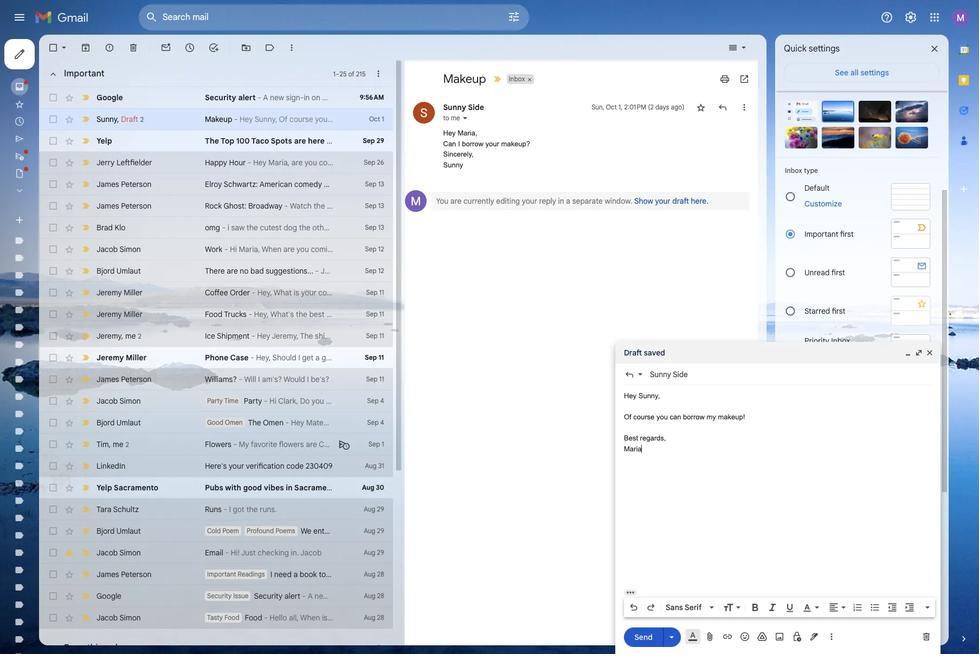 Task type: vqa. For each thing, say whether or not it's contained in the screenshot.
the bottommost compressed
no



Task type: locate. For each thing, give the bounding box(es) containing it.
3 jeremy miller from the top
[[96, 353, 147, 363]]

aug for third "row" from the bottom of the "important" tab panel
[[364, 570, 375, 578]]

1 horizontal spatial makeup
[[443, 72, 486, 86]]

sacramento up the schultz
[[114, 483, 158, 493]]

linkedin
[[96, 461, 125, 471]]

starred first
[[805, 306, 846, 316]]

3 james peterson from the top
[[96, 375, 152, 384]]

0 vertical spatial draft
[[121, 114, 138, 124]]

row down makeup -
[[39, 130, 393, 152]]

important inside 'important readings i need a book to read now!'
[[207, 570, 236, 578]]

yelp
[[96, 136, 112, 146], [96, 483, 112, 493]]

everything
[[64, 643, 108, 654]]

1 vertical spatial google
[[96, 591, 121, 601]]

bjord umlaut down tara schultz
[[96, 526, 141, 536]]

hey left sunny,
[[624, 392, 637, 400]]

2 important because you marked it as important. switch from the top
[[80, 526, 91, 537]]

1 horizontal spatial alert
[[284, 591, 300, 601]]

1 horizontal spatial important
[[207, 570, 236, 578]]

2 13 from the top
[[378, 202, 384, 210]]

row down here's
[[39, 477, 393, 499]]

best, right work?
[[388, 245, 406, 254]]

settings inside button
[[861, 68, 889, 78]]

25 row from the top
[[39, 607, 393, 629]]

1 vertical spatial of
[[347, 644, 353, 652]]

0 vertical spatial miller
[[124, 288, 142, 298]]

1 important according to google magic. switch from the top
[[80, 287, 91, 298]]

3 sep 13 from the top
[[365, 223, 384, 231]]

13 down the writer.
[[378, 202, 384, 210]]

food inside tasty food food -
[[224, 614, 239, 622]]

2 sep 4 from the top
[[367, 419, 384, 427]]

0 vertical spatial first
[[840, 229, 854, 239]]

james
[[96, 179, 119, 189], [96, 201, 119, 211], [96, 375, 119, 384], [96, 570, 119, 580]]

0 vertical spatial 28
[[377, 570, 384, 578]]

brad klo
[[96, 223, 126, 233]]

maria, right hi
[[239, 245, 260, 254]]

discard draft ‪(⌘⇧d)‬ image
[[921, 632, 932, 642]]

aug 29
[[364, 505, 384, 513], [364, 527, 384, 535], [364, 549, 384, 557]]

4
[[380, 397, 384, 405], [380, 419, 384, 427]]

0 vertical spatial 4
[[380, 397, 384, 405]]

1 horizontal spatial inbox
[[785, 166, 802, 175]]

sep for "row" containing jerry leftfielder
[[364, 158, 375, 166]]

row containing jeremy
[[39, 325, 393, 347]]

inbox type
[[785, 166, 818, 175]]

inbox for inbox
[[509, 75, 525, 83]]

0 horizontal spatial sacramento
[[114, 483, 158, 493]]

labels image
[[265, 42, 275, 53]]

sincerely,
[[443, 150, 474, 158]]

1 jeremy miller from the top
[[96, 288, 142, 298]]

4 important according to google magic. switch from the top
[[80, 352, 91, 363]]

0 vertical spatial –
[[335, 70, 340, 78]]

2 umlaut from the top
[[116, 418, 141, 428]]

the right the got
[[246, 505, 258, 514]]

2 vertical spatial umlaut
[[116, 526, 141, 536]]

7 important according to google magic. switch from the top
[[80, 417, 91, 428]]

row up good at the left
[[39, 390, 393, 412]]

1 bjord umlaut from the top
[[96, 266, 141, 276]]

3 13 from the top
[[378, 223, 384, 231]]

2 jeremy miller from the top
[[96, 310, 142, 319]]

in
[[558, 196, 564, 206], [286, 483, 293, 493]]

1 vertical spatial bjord umlaut
[[96, 418, 141, 428]]

3 important because you marked it as important. switch from the top
[[80, 548, 91, 558]]

1 sep 12 from the top
[[365, 245, 384, 253]]

formatting options toolbar
[[624, 598, 935, 617]]

0 vertical spatial umlaut
[[116, 266, 141, 276]]

10
[[339, 644, 346, 652]]

side
[[468, 102, 484, 112], [673, 370, 688, 379]]

borrow inside message body text field
[[683, 413, 705, 421]]

1 left 10
[[333, 644, 335, 652]]

1 james peterson from the top
[[96, 179, 152, 189]]

coffee order -
[[205, 288, 257, 298]]

0 vertical spatial best,
[[388, 245, 406, 254]]

jacob simon down klo
[[96, 245, 141, 254]]

2 happy from the left
[[355, 158, 377, 168]]

1 vertical spatial aug 29
[[364, 527, 384, 535]]

i
[[458, 140, 460, 148], [258, 375, 260, 384], [307, 375, 309, 384], [229, 505, 231, 514], [270, 570, 272, 580]]

1 vertical spatial coming
[[311, 245, 336, 254]]

2 vertical spatial aug 29
[[364, 549, 384, 557]]

jacob down tara
[[96, 548, 118, 558]]

borrow
[[462, 140, 484, 148], [683, 413, 705, 421]]

sep 13
[[365, 180, 384, 188], [365, 202, 384, 210], [365, 223, 384, 231]]

sunny inside "row"
[[96, 114, 117, 124]]

4 james from the top
[[96, 570, 119, 580]]

i right can
[[458, 140, 460, 148]]

2 4 from the top
[[380, 419, 384, 427]]

television
[[339, 179, 371, 189]]

sep 26
[[364, 158, 384, 166]]

settings right quick on the top right of page
[[809, 43, 840, 54]]

2 vertical spatial you
[[656, 413, 668, 421]]

bjord umlaut for -
[[96, 266, 141, 276]]

regards,
[[640, 434, 666, 442]]

coming down other
[[311, 245, 336, 254]]

0 vertical spatial oct
[[606, 103, 617, 111]]

inbox
[[509, 75, 525, 83], [785, 166, 802, 175], [831, 336, 850, 346]]

here's your verification code 230409 -
[[205, 461, 340, 471]]

1 vertical spatial a
[[294, 570, 298, 580]]

report spam image
[[104, 42, 115, 53]]

sunny up 'jerry'
[[96, 114, 117, 124]]

toggle split pane mode image
[[728, 42, 738, 53]]

important because you marked it as important. switch
[[80, 504, 91, 515], [80, 526, 91, 537], [80, 548, 91, 558], [80, 569, 91, 580], [80, 591, 91, 602]]

sunny inside hey maria, can i borrow your makeup? sincerely, sunny
[[443, 161, 463, 169]]

am's?
[[262, 375, 282, 384]]

row up makeup -
[[39, 87, 393, 108]]

4 peterson from the top
[[121, 570, 152, 580]]

2 james from the top
[[96, 201, 119, 211]]

search mail image
[[142, 8, 162, 27]]

draft saved
[[624, 348, 665, 358]]

important for important readings i need a book to read now!
[[207, 570, 236, 578]]

ghost:
[[224, 201, 246, 211]]

1 vertical spatial jeremy miller
[[96, 310, 142, 319]]

readings
[[238, 570, 265, 578]]

alert down 'important readings i need a book to read now!'
[[284, 591, 300, 601]]

jacob up else
[[96, 613, 118, 623]]

are up elroy schwartz: american comedy and television writer. "link" on the left top
[[292, 158, 303, 168]]

,
[[117, 114, 119, 124], [121, 331, 123, 341], [109, 439, 111, 449]]

hey for hey maria, can i borrow your makeup? sincerely, sunny
[[443, 129, 456, 137]]

security down need
[[254, 591, 283, 601]]

see
[[835, 68, 848, 78]]

2 vertical spatial jeremy miller
[[96, 353, 147, 363]]

important according to google magic. switch for williams?
[[80, 374, 91, 385]]

0 horizontal spatial maria,
[[239, 245, 260, 254]]

1 google from the top
[[96, 93, 123, 102]]

Message Body text field
[[624, 391, 932, 584]]

inbox type element
[[785, 166, 930, 175]]

more image
[[286, 42, 297, 53]]

makeup up show details image
[[443, 72, 486, 86]]

1 vertical spatial bjord
[[96, 418, 115, 428]]

miller for phone
[[126, 353, 147, 363]]

2 28 from the top
[[377, 592, 384, 600]]

2 horizontal spatial me
[[451, 114, 460, 122]]

2 james peterson from the top
[[96, 201, 152, 211]]

maria, inside hey maria, can i borrow your makeup? sincerely, sunny
[[458, 129, 477, 137]]

sunny side down saved
[[650, 370, 688, 379]]

2 inside the tim , me 2
[[126, 440, 129, 449]]

important because you marked it as important. switch for tara
[[80, 504, 91, 515]]

3 james from the top
[[96, 375, 119, 384]]

row up coffee
[[39, 260, 393, 282]]

row up the tasty
[[39, 586, 393, 607]]

2 aug 28 from the top
[[364, 592, 384, 600]]

draft up leftfielder
[[121, 114, 138, 124]]

jacob for aug 29
[[96, 548, 118, 558]]

– left 215
[[335, 70, 340, 78]]

2 google from the top
[[96, 591, 121, 601]]

in right reply
[[558, 196, 564, 206]]

18 row from the top
[[39, 455, 393, 477]]

your inside "row"
[[229, 461, 244, 471]]

important inside button
[[64, 68, 104, 79]]

19 row from the top
[[39, 477, 393, 499]]

sep 11 for coffee order -
[[366, 288, 384, 297]]

jacob simon up else
[[96, 613, 141, 623]]

0 horizontal spatial alert
[[238, 93, 256, 102]]

4 jacob simon from the top
[[96, 613, 141, 623]]

0 vertical spatial ,
[[117, 114, 119, 124]]

insert files using drive image
[[757, 632, 768, 642]]

11 for williams? - will i am's? would i be's?
[[379, 375, 384, 383]]

important for important first
[[805, 229, 838, 239]]

type of response image
[[624, 369, 635, 380]]

4 row from the top
[[39, 152, 400, 173]]

bold ‪(⌘b)‬ image
[[750, 602, 761, 613]]

taco
[[251, 136, 269, 146]]

cold poem
[[207, 527, 239, 535]]

sep 13 up work?
[[365, 223, 384, 231]]

phone
[[205, 353, 228, 363]]

aug 29 down once
[[364, 549, 384, 557]]

support image
[[880, 11, 893, 24]]

umlaut up the tim , me 2
[[116, 418, 141, 428]]

jeremy for phone case -
[[96, 353, 124, 363]]

row down elroy
[[39, 195, 393, 217]]

maria,
[[458, 129, 477, 137], [268, 158, 290, 168], [239, 245, 260, 254]]

sep for sixth "row" from the top of the "important" tab panel
[[365, 202, 377, 210]]

jacob for sep 4
[[96, 396, 118, 406]]

1 happy from the left
[[205, 158, 227, 168]]

show your draft here. link
[[634, 196, 708, 206]]

pop out image
[[915, 349, 923, 357]]

will
[[244, 375, 256, 384]]

archive image
[[80, 42, 91, 53]]

row containing linkedin
[[39, 455, 393, 477]]

to
[[443, 114, 449, 122], [346, 158, 353, 168], [357, 245, 364, 254], [319, 570, 326, 580]]

security inside security issue security alert -
[[207, 592, 232, 600]]

insert signature image
[[809, 632, 820, 642]]

in inside "row"
[[286, 483, 293, 493]]

show trimmed content image
[[624, 590, 637, 596]]

sep 13 down sep 26 on the top of the page
[[365, 180, 384, 188]]

party left the time at the bottom left of page
[[207, 397, 223, 405]]

0 vertical spatial side
[[468, 102, 484, 112]]

with
[[225, 483, 241, 493]]

yelp up tara
[[96, 483, 112, 493]]

borrow up sincerely,
[[462, 140, 484, 148]]

simon for aug 28
[[120, 613, 141, 623]]

your
[[485, 140, 499, 148], [522, 196, 537, 206], [655, 196, 670, 206], [229, 461, 244, 471]]

sacramento
[[114, 483, 158, 493], [294, 483, 339, 493]]

important according to google magic. switch
[[80, 287, 91, 298], [80, 309, 91, 320], [80, 331, 91, 342], [80, 352, 91, 363], [80, 374, 91, 385], [80, 396, 91, 407], [80, 417, 91, 428], [80, 439, 91, 450], [80, 461, 91, 472], [80, 482, 91, 493]]

makeup main content
[[39, 35, 767, 654]]

starred
[[805, 306, 830, 316]]

borrow for i
[[462, 140, 484, 148]]

draft
[[672, 196, 689, 206]]

4 simon from the top
[[120, 613, 141, 623]]

0 vertical spatial important
[[64, 68, 104, 79]]

1 vertical spatial borrow
[[683, 413, 705, 421]]

sep for 15th "row"
[[367, 397, 379, 405]]

8 row from the top
[[39, 239, 429, 260]]

0 horizontal spatial happy
[[205, 158, 227, 168]]

first right unread
[[831, 268, 845, 277]]

row up phone
[[39, 325, 393, 347]]

are left here
[[294, 136, 306, 146]]

security left issue
[[207, 592, 232, 600]]

row down the cold
[[39, 542, 393, 564]]

1 vertical spatial 12
[[378, 267, 384, 275]]

sans serif option
[[664, 602, 707, 613]]

0 horizontal spatial makeup
[[205, 114, 232, 124]]

1 sep 4 from the top
[[367, 397, 384, 405]]

0 vertical spatial 12
[[378, 245, 384, 253]]

aug for "row" containing linkedin
[[365, 462, 377, 470]]

important because you marked it as important. switch for james
[[80, 569, 91, 580]]

makeup for makeup
[[443, 72, 486, 86]]

1 horizontal spatial best,
[[388, 245, 406, 254]]

main menu image
[[13, 11, 26, 24]]

peterson for williams? - will i am's? would i be's?
[[121, 375, 152, 384]]

me for flowers -
[[113, 439, 123, 449]]

inbox section options image
[[373, 68, 384, 79]]

of for everything else
[[347, 644, 353, 652]]

12 row from the top
[[39, 325, 393, 347]]

makeup
[[443, 72, 486, 86], [205, 114, 232, 124]]

aug
[[365, 462, 377, 470], [362, 484, 374, 492], [364, 505, 375, 513], [364, 527, 375, 535], [364, 549, 375, 557], [364, 570, 375, 578], [364, 592, 375, 600], [364, 614, 375, 622]]

window.
[[605, 196, 633, 206]]

3 peterson from the top
[[121, 375, 152, 384]]

1 horizontal spatial side
[[673, 370, 688, 379]]

jacob for aug 28
[[96, 613, 118, 623]]

3 28 from the top
[[377, 614, 384, 622]]

2 simon from the top
[[120, 396, 141, 406]]

None checkbox
[[48, 42, 59, 53], [48, 157, 59, 168], [48, 179, 59, 190], [48, 222, 59, 233], [48, 266, 59, 276], [48, 613, 59, 623], [48, 42, 59, 53], [48, 157, 59, 168], [48, 179, 59, 190], [48, 222, 59, 233], [48, 266, 59, 276], [48, 613, 59, 623]]

row up email
[[39, 520, 404, 542]]

1 row from the top
[[39, 87, 393, 108]]

jacob up 'tim'
[[96, 396, 118, 406]]

Search mail text field
[[163, 12, 477, 23]]

inbox for inbox type
[[785, 166, 802, 175]]

more send options image
[[666, 632, 677, 643]]

1 28 from the top
[[377, 570, 384, 578]]

food down security issue security alert -
[[245, 613, 262, 623]]

2 vertical spatial me
[[113, 439, 123, 449]]

13 for omg - i saw the cutest dog the other day
[[378, 223, 384, 231]]

1 vertical spatial sep 4
[[367, 419, 384, 427]]

1 horizontal spatial draft
[[624, 348, 642, 358]]

row containing yelp
[[39, 130, 393, 152]]

1 vertical spatial aug 28
[[364, 592, 384, 600]]

1 yelp from the top
[[96, 136, 112, 146]]

sep for "row" containing yelp
[[363, 137, 375, 145]]

8 important according to google magic. switch from the top
[[80, 439, 91, 450]]

row up here's
[[39, 434, 393, 455]]

insert emoji ‪(⌘⇧2)‬ image
[[739, 632, 750, 642]]

7 row from the top
[[39, 217, 393, 239]]

makeup inside "important" tab panel
[[205, 114, 232, 124]]

3 bjord from the top
[[96, 526, 115, 536]]

2 jeremy from the top
[[96, 310, 122, 319]]

to left read
[[319, 570, 326, 580]]

3 jacob simon from the top
[[96, 548, 141, 558]]

row up pubs at the left bottom of page
[[39, 455, 393, 477]]

0 horizontal spatial important
[[64, 68, 104, 79]]

1 horizontal spatial in
[[558, 196, 564, 206]]

3 aug 28 from the top
[[364, 614, 384, 622]]

1 horizontal spatial food
[[224, 614, 239, 622]]

best,
[[388, 245, 406, 254], [368, 310, 385, 319]]

good
[[243, 483, 262, 493]]

3 aug 29 from the top
[[364, 549, 384, 557]]

tara
[[96, 505, 111, 514]]

vibes
[[264, 483, 284, 493]]

2 vertical spatial hey
[[624, 392, 637, 400]]

borrow inside hey maria, can i borrow your makeup? sincerely, sunny
[[462, 140, 484, 148]]

0 vertical spatial aug 28
[[364, 570, 384, 578]]

2 sep 13 from the top
[[365, 202, 384, 210]]

4 jeremy from the top
[[96, 353, 124, 363]]

bjord up 'tim'
[[96, 418, 115, 428]]

1 horizontal spatial maria,
[[268, 158, 290, 168]]

0 vertical spatial bjord
[[96, 266, 115, 276]]

2 vertical spatial bjord
[[96, 526, 115, 536]]

of
[[348, 70, 354, 78], [347, 644, 353, 652]]

aug 28
[[364, 570, 384, 578], [364, 592, 384, 600], [364, 614, 384, 622]]

important for important
[[64, 68, 104, 79]]

1 sep 13 from the top
[[365, 180, 384, 188]]

1 vertical spatial oct
[[369, 115, 380, 123]]

1 important because you marked it as important. switch from the top
[[80, 504, 91, 515]]

2 aug 29 from the top
[[364, 527, 384, 535]]

hey
[[443, 129, 456, 137], [253, 158, 266, 168], [624, 392, 637, 400]]

17 row from the top
[[39, 434, 393, 455]]

best regards, maria
[[624, 434, 666, 453]]

11 for food trucks - hey, what's the best food truck? best, jer
[[379, 310, 384, 318]]

row up 'williams?'
[[39, 347, 393, 369]]

oct inside 'sun, oct 1, 2:01 pm (2 days ago)' cell
[[606, 103, 617, 111]]

1 horizontal spatial party
[[244, 396, 262, 406]]

0 vertical spatial yelp
[[96, 136, 112, 146]]

1 aug 29 from the top
[[364, 505, 384, 513]]

of right 10
[[347, 644, 353, 652]]

13 row from the top
[[39, 347, 393, 369]]

Not starred checkbox
[[695, 102, 706, 113]]

2 vertical spatial bjord umlaut
[[96, 526, 141, 536]]

12
[[378, 245, 384, 253], [378, 267, 384, 275]]

1 vertical spatial hey
[[253, 158, 266, 168]]

more options image
[[828, 632, 835, 642]]

1 vertical spatial draft
[[624, 348, 642, 358]]

peterson for important readings i need a book to read now!
[[121, 570, 152, 580]]

0 horizontal spatial in
[[286, 483, 293, 493]]

11
[[379, 288, 384, 297], [379, 310, 384, 318], [379, 332, 384, 340], [379, 353, 384, 362], [379, 375, 384, 383]]

2 for tim
[[126, 440, 129, 449]]

0 vertical spatial sep 12
[[365, 245, 384, 253]]

saw
[[231, 223, 245, 233]]

29 down once
[[377, 549, 384, 557]]

None checkbox
[[48, 92, 59, 103], [48, 114, 59, 125], [48, 136, 59, 146], [48, 201, 59, 211], [48, 244, 59, 255], [48, 92, 59, 103], [48, 114, 59, 125], [48, 136, 59, 146], [48, 201, 59, 211], [48, 244, 59, 255]]

-
[[258, 93, 261, 102], [234, 114, 238, 124], [248, 158, 251, 168], [284, 201, 288, 211], [222, 223, 226, 233], [224, 245, 228, 254], [315, 266, 319, 276], [252, 288, 255, 298], [249, 310, 252, 319], [251, 331, 255, 341], [251, 353, 254, 363], [239, 375, 242, 384], [264, 396, 268, 406], [286, 418, 289, 428], [233, 440, 237, 449], [335, 461, 338, 471], [224, 505, 227, 514], [225, 548, 229, 558], [302, 591, 306, 601], [264, 613, 268, 623]]

0 vertical spatial inbox
[[509, 75, 525, 83]]

party
[[244, 396, 262, 406], [207, 397, 223, 405]]

sep 12
[[365, 245, 384, 253], [365, 267, 384, 275]]

1 vertical spatial alert
[[284, 591, 300, 601]]

entered
[[313, 526, 340, 536]]

, for tim
[[109, 439, 111, 449]]

1 horizontal spatial a
[[566, 196, 570, 206]]

sep for 13th "row" from the top
[[365, 353, 377, 362]]

sacramento down 230409
[[294, 483, 339, 493]]

party right the time at the bottom left of page
[[244, 396, 262, 406]]

0 horizontal spatial draft
[[121, 114, 138, 124]]

3 umlaut from the top
[[116, 526, 141, 536]]

2 vertical spatial 13
[[378, 223, 384, 231]]

2 yelp from the top
[[96, 483, 112, 493]]

🌮 image
[[327, 137, 336, 146]]

sunny side up show details image
[[443, 102, 484, 112]]

first down customize button on the top right of the page
[[840, 229, 854, 239]]

add to tasks image
[[208, 42, 219, 53]]

1 vertical spatial sep 13
[[365, 202, 384, 210]]

simon for sep 4
[[120, 396, 141, 406]]

0 horizontal spatial a
[[294, 570, 298, 580]]

1 jeremy from the top
[[96, 288, 122, 298]]

13 up work?
[[378, 223, 384, 231]]

1 vertical spatial ,
[[121, 331, 123, 341]]

are right you
[[450, 196, 462, 206]]

- left hi
[[224, 245, 228, 254]]

you for maria,
[[305, 158, 317, 168]]

row containing tara schultz
[[39, 499, 393, 520]]

umlaut for the omen
[[116, 418, 141, 428]]

row
[[39, 87, 393, 108], [39, 108, 393, 130], [39, 130, 393, 152], [39, 152, 400, 173], [39, 173, 394, 195], [39, 195, 393, 217], [39, 217, 393, 239], [39, 239, 429, 260], [39, 260, 393, 282], [39, 282, 393, 304], [39, 304, 398, 325], [39, 325, 393, 347], [39, 347, 393, 369], [39, 369, 393, 390], [39, 390, 393, 412], [39, 412, 393, 434], [39, 434, 393, 455], [39, 455, 393, 477], [39, 477, 393, 499], [39, 499, 393, 520], [39, 520, 404, 542], [39, 542, 393, 564], [39, 564, 393, 586], [39, 586, 393, 607], [39, 607, 393, 629]]

draft left saved
[[624, 348, 642, 358]]

1 vertical spatial 28
[[377, 592, 384, 600]]

borrow for can
[[683, 413, 705, 421]]

1 jacob simon from the top
[[96, 245, 141, 254]]

the top 100 taco spots are here
[[205, 136, 327, 146]]

1 bjord from the top
[[96, 266, 115, 276]]

in right vibes
[[286, 483, 293, 493]]

party inside party time party -
[[207, 397, 223, 405]]

tab list
[[949, 35, 979, 615]]

customize button
[[798, 197, 849, 210]]

gmail image
[[35, 7, 94, 28]]

are right when
[[283, 245, 295, 254]]

sunny side inside 'makeup' main content
[[443, 102, 484, 112]]

20 row from the top
[[39, 499, 393, 520]]

bjord for we entered winter once again
[[96, 526, 115, 536]]

row down 'saw'
[[39, 239, 429, 260]]

oct up the sep 29
[[369, 115, 380, 123]]

2 horizontal spatial ,
[[121, 331, 123, 341]]

2 vertical spatial 28
[[377, 614, 384, 622]]

1 vertical spatial makeup
[[205, 114, 232, 124]]

navigation
[[0, 35, 130, 654]]

sep 11 for williams? - will i am's? would i be's?
[[366, 375, 384, 383]]

row down email
[[39, 564, 393, 586]]

30
[[376, 484, 384, 492]]

close image
[[925, 349, 934, 357]]

settings image
[[904, 11, 917, 24]]

2 row from the top
[[39, 108, 393, 130]]

2 jacob simon from the top
[[96, 396, 141, 406]]

1 horizontal spatial borrow
[[683, 413, 705, 421]]

9 important according to google magic. switch from the top
[[80, 461, 91, 472]]

to left show details image
[[443, 114, 449, 122]]

hey inside hey maria, can i borrow your makeup? sincerely, sunny
[[443, 129, 456, 137]]

None search field
[[139, 4, 529, 30]]

bjord down tara
[[96, 526, 115, 536]]

jeremy for coffee order -
[[96, 288, 122, 298]]

2 horizontal spatial hey
[[624, 392, 637, 400]]

3 important according to google magic. switch from the top
[[80, 331, 91, 342]]

3 simon from the top
[[120, 548, 141, 558]]

umlaut down klo
[[116, 266, 141, 276]]

quick settings
[[784, 43, 840, 54]]

1 left 25
[[333, 70, 335, 78]]

aug 28 for alert
[[364, 592, 384, 600]]

alert
[[238, 93, 256, 102], [284, 591, 300, 601]]

1 12 from the top
[[378, 245, 384, 253]]

0 horizontal spatial ,
[[109, 439, 111, 449]]

james peterson for williams? - will i am's? would i be's?
[[96, 375, 152, 384]]

4 important because you marked it as important. switch from the top
[[80, 569, 91, 580]]

sep for eighth "row"
[[365, 245, 377, 253]]

first for starred first
[[832, 306, 846, 316]]

aug 28 for -
[[364, 614, 384, 622]]

1 vertical spatial important
[[805, 229, 838, 239]]

coming down 🌮 icon
[[319, 158, 344, 168]]

2 inside sunny , draft 2
[[140, 115, 144, 123]]

row down phone
[[39, 369, 393, 390]]

13 down 26
[[378, 180, 384, 188]]

aug for "row" containing yelp sacramento
[[362, 484, 374, 492]]

yelp for yelp sacramento
[[96, 483, 112, 493]]

23 row from the top
[[39, 564, 393, 586]]

2 important according to google magic. switch from the top
[[80, 309, 91, 320]]

2 vertical spatial maria,
[[239, 245, 260, 254]]

– for everything else
[[335, 644, 339, 652]]

2 horizontal spatial food
[[245, 613, 262, 623]]

first for important first
[[840, 229, 854, 239]]

9:56 am
[[360, 93, 384, 101]]

29
[[377, 137, 384, 145], [377, 505, 384, 513], [377, 527, 384, 535], [377, 549, 384, 557]]

sep 1
[[369, 440, 384, 448]]

0 vertical spatial settings
[[809, 43, 840, 54]]

aug for 25th "row"
[[364, 614, 375, 622]]

14 row from the top
[[39, 369, 393, 390]]

3 row from the top
[[39, 130, 393, 152]]

snooze image
[[184, 42, 195, 53]]

1 vertical spatial you
[[296, 245, 309, 254]]

maria, down spots
[[268, 158, 290, 168]]

when
[[262, 245, 281, 254]]

0 horizontal spatial food
[[205, 310, 222, 319]]

– left 249
[[335, 644, 339, 652]]

sep 12 right back
[[365, 245, 384, 253]]

important according to google magic. switch for flowers
[[80, 439, 91, 450]]

sunny down sincerely,
[[443, 161, 463, 169]]

hey down taco
[[253, 158, 266, 168]]

phone case -
[[205, 353, 256, 363]]

2 inside the jeremy , me 2
[[138, 332, 141, 340]]

inbox inside inbox button
[[509, 75, 525, 83]]

of inside "important" tab panel
[[348, 70, 354, 78]]

hey inside message body text field
[[624, 392, 637, 400]]

1 umlaut from the top
[[116, 266, 141, 276]]

0 vertical spatial of
[[348, 70, 354, 78]]

1 peterson from the top
[[121, 179, 152, 189]]

1 horizontal spatial oct
[[606, 103, 617, 111]]

1 vertical spatial best,
[[368, 310, 385, 319]]

0 horizontal spatial inbox
[[509, 75, 525, 83]]

omen right good at the left
[[225, 419, 243, 427]]

jacob
[[96, 245, 118, 254], [407, 245, 429, 254], [96, 396, 118, 406], [96, 548, 118, 558], [300, 548, 322, 558], [96, 613, 118, 623]]

3 bjord umlaut from the top
[[96, 526, 141, 536]]

2 bjord umlaut from the top
[[96, 418, 141, 428]]

4 for omen
[[380, 419, 384, 427]]

2 sep 12 from the top
[[365, 267, 384, 275]]

1 horizontal spatial sacramento
[[294, 483, 339, 493]]

2 peterson from the top
[[121, 201, 152, 211]]

side up show details image
[[468, 102, 484, 112]]

simon down klo
[[120, 245, 141, 254]]

makeup for makeup -
[[205, 114, 232, 124]]

1 – 25 of 215
[[333, 70, 366, 78]]

priority
[[805, 336, 829, 346]]

2 sacramento from the left
[[294, 483, 339, 493]]

got
[[233, 505, 244, 514]]

1 vertical spatial side
[[673, 370, 688, 379]]

jacob for sep 12
[[96, 245, 118, 254]]

a left separate
[[566, 196, 570, 206]]

first for unread first
[[831, 268, 845, 277]]

25
[[340, 70, 347, 78]]

0 horizontal spatial omen
[[225, 419, 243, 427]]

1 horizontal spatial happy
[[355, 158, 377, 168]]

1 vertical spatial inbox
[[785, 166, 802, 175]]

see all settings button
[[784, 63, 940, 82]]

writer.
[[373, 179, 394, 189]]

sep for "row" containing tim
[[369, 440, 380, 448]]

5 important because you marked it as important. switch from the top
[[80, 591, 91, 602]]

simon down the schultz
[[120, 548, 141, 558]]

0 vertical spatial sep 4
[[367, 397, 384, 405]]

aug 30
[[362, 484, 384, 492]]

important down archive icon
[[64, 68, 104, 79]]

again
[[385, 526, 404, 536]]

bjord
[[96, 266, 115, 276], [96, 418, 115, 428], [96, 526, 115, 536]]

29 left again
[[377, 527, 384, 535]]

toggle confidential mode image
[[792, 632, 802, 642]]

brad
[[96, 223, 113, 233]]

my
[[707, 413, 716, 421]]

0 horizontal spatial settings
[[809, 43, 840, 54]]

0 vertical spatial the
[[205, 136, 219, 146]]

important according to google magic. switch for here's your verification code 230409
[[80, 461, 91, 472]]

security alert -
[[205, 93, 263, 102]]

trucks
[[224, 310, 247, 319]]

0 vertical spatial google
[[96, 93, 123, 102]]

2 vertical spatial first
[[832, 306, 846, 316]]

the
[[247, 223, 258, 233], [299, 223, 310, 233], [296, 310, 307, 319], [246, 505, 258, 514]]

top
[[221, 136, 234, 146]]

suggestions...
[[266, 266, 313, 276]]

row containing jerry leftfielder
[[39, 152, 400, 173]]

food
[[205, 310, 222, 319], [245, 613, 262, 623], [224, 614, 239, 622]]

– inside "important" tab panel
[[335, 70, 340, 78]]

you for when
[[296, 245, 309, 254]]

2 vertical spatial sep 13
[[365, 223, 384, 231]]

2 bjord from the top
[[96, 418, 115, 428]]

first right the starred at the top of the page
[[832, 306, 846, 316]]

james for important readings i need a book to read now!
[[96, 570, 119, 580]]

food left trucks
[[205, 310, 222, 319]]

0 vertical spatial maria,
[[458, 129, 477, 137]]



Task type: describe. For each thing, give the bounding box(es) containing it.
you inside message body text field
[[656, 413, 668, 421]]

2 horizontal spatial inbox
[[831, 336, 850, 346]]

undo ‪(⌘z)‬ image
[[628, 602, 639, 613]]

- down work - hi maria, when are you coming back to work? best, jacob
[[315, 266, 319, 276]]

0 vertical spatial a
[[566, 196, 570, 206]]

sunny up to me
[[443, 102, 466, 112]]

yelp for yelp
[[96, 136, 112, 146]]

hi!
[[231, 548, 240, 558]]

google for -
[[96, 93, 123, 102]]

theme element
[[785, 82, 806, 93]]

miller for food
[[124, 310, 142, 319]]

underline ‪(⌘u)‬ image
[[784, 603, 795, 614]]

6 important according to google magic. switch from the top
[[80, 396, 91, 407]]

simon for sep 12
[[120, 245, 141, 254]]

, for jeremy
[[121, 331, 123, 341]]

- right 230409
[[335, 461, 338, 471]]

- up taco
[[258, 93, 261, 102]]

hey,
[[254, 310, 269, 319]]

i left need
[[270, 570, 272, 580]]

important according to google magic. switch for phone case
[[80, 352, 91, 363]]

shipment
[[217, 331, 250, 341]]

- right hour at the left top of page
[[248, 158, 251, 168]]

miller for coffee
[[124, 288, 142, 298]]

williams?
[[205, 375, 237, 384]]

work?
[[366, 245, 386, 254]]

more formatting options image
[[922, 602, 933, 613]]

i right "will"
[[258, 375, 260, 384]]

read
[[328, 570, 343, 580]]

tasty food food -
[[207, 613, 270, 623]]

once
[[366, 526, 383, 536]]

sep for 5th "row" from the top of the "important" tab panel
[[365, 180, 377, 188]]

sunny inside the draft saved dialog
[[650, 370, 671, 379]]

jeremy miller for food trucks
[[96, 310, 142, 319]]

your left reply
[[522, 196, 537, 206]]

24 row from the top
[[39, 586, 393, 607]]

2 12 from the top
[[378, 267, 384, 275]]

29 for yelp
[[377, 137, 384, 145]]

side inside 'makeup' main content
[[468, 102, 484, 112]]

show
[[634, 196, 653, 206]]

22 row from the top
[[39, 542, 393, 564]]

of
[[624, 413, 631, 421]]

can
[[670, 413, 681, 421]]

are left no
[[227, 266, 238, 276]]

no
[[240, 266, 249, 276]]

sun, oct 1, 2:01 pm (2 days ago)
[[592, 103, 684, 111]]

side inside the draft saved dialog
[[673, 370, 688, 379]]

rock ghost: broadway -
[[205, 201, 290, 211]]

- down security alert -
[[234, 114, 238, 124]]

me for ice shipment -
[[125, 331, 136, 341]]

important tab panel
[[39, 61, 429, 629]]

verification
[[246, 461, 284, 471]]

- down 'book'
[[302, 591, 306, 601]]

jeremy for food trucks - hey, what's the best food truck? best, jer
[[96, 310, 122, 319]]

1 up 31
[[382, 440, 384, 448]]

saved
[[644, 348, 665, 358]]

a inside tab panel
[[294, 570, 298, 580]]

be's?
[[311, 375, 329, 384]]

good omen the omen -
[[207, 418, 291, 428]]

to up television
[[346, 158, 353, 168]]

here
[[308, 136, 325, 146]]

draft inside dialog
[[624, 348, 642, 358]]

everything else
[[64, 643, 127, 654]]

send button
[[624, 628, 663, 647]]

sunny side inside the draft saved dialog
[[650, 370, 688, 379]]

- right order
[[252, 288, 255, 298]]

good
[[207, 419, 223, 427]]

jacob right in.
[[300, 548, 322, 558]]

hour?
[[379, 158, 400, 168]]

aug for 24th "row" from the top
[[364, 592, 375, 600]]

the right dog
[[299, 223, 310, 233]]

sep 11 for food trucks - hey, what's the best food truck? best, jer
[[366, 310, 384, 318]]

insert photo image
[[774, 632, 785, 642]]

code
[[286, 461, 304, 471]]

hey for hey sunny,
[[624, 392, 637, 400]]

jerry leftfielder
[[96, 158, 152, 168]]

editing
[[496, 196, 520, 206]]

sans serif
[[666, 603, 702, 613]]

1 – 10 of 249
[[333, 644, 366, 652]]

omen inside good omen the omen -
[[225, 419, 243, 427]]

dog
[[284, 223, 297, 233]]

indent less ‪(⌘[)‬ image
[[887, 602, 898, 613]]

jeremy miller for phone case
[[96, 353, 147, 363]]

- right shipment
[[251, 331, 255, 341]]

important according to google magic. switch for ice shipment
[[80, 331, 91, 342]]

are for work - hi maria, when are you coming back to work? best, jacob
[[283, 245, 295, 254]]

jerry
[[96, 158, 115, 168]]

- right 'flowers'
[[233, 440, 237, 449]]

elroy schwartz: american comedy and television writer.
[[205, 179, 394, 189]]

28 for alert
[[377, 592, 384, 600]]

- right broadway
[[284, 201, 288, 211]]

of course you can borrow my makeup!
[[624, 413, 745, 421]]

your inside hey maria, can i borrow your makeup? sincerely, sunny
[[485, 140, 499, 148]]

aug 29 for email - hi! just checking in. jacob
[[364, 549, 384, 557]]

bulleted list ‪(⌘⇧8)‬ image
[[870, 602, 880, 613]]

3 jeremy from the top
[[96, 331, 121, 341]]

- left hey, in the left top of the page
[[249, 310, 252, 319]]

sep 13 for rock ghost: broadway -
[[365, 202, 384, 210]]

29 for tara schultz
[[377, 505, 384, 513]]

ago)
[[671, 103, 684, 111]]

aug 29 for runs - i got the runs.
[[364, 505, 384, 513]]

i left be's?
[[307, 375, 309, 384]]

truck?
[[344, 310, 366, 319]]

omg - i saw the cutest dog the other day
[[205, 223, 346, 233]]

not starred image
[[695, 102, 706, 113]]

4 for -
[[380, 397, 384, 405]]

james peterson for important readings i need a book to read now!
[[96, 570, 152, 580]]

email - hi! just checking in. jacob
[[205, 548, 322, 558]]

minimize image
[[904, 349, 912, 357]]

delete image
[[128, 42, 139, 53]]

tim , me 2
[[96, 439, 129, 449]]

james for williams? - will i am's? would i be's?
[[96, 375, 119, 384]]

5 row from the top
[[39, 173, 394, 195]]

sep for 15th "row" from the bottom
[[366, 310, 378, 318]]

sep 4 for omen
[[367, 419, 384, 427]]

james for rock ghost: broadway -
[[96, 201, 119, 211]]

0 horizontal spatial best,
[[368, 310, 385, 319]]

show details image
[[462, 115, 469, 121]]

would
[[284, 375, 305, 384]]

flowers
[[205, 440, 231, 449]]

work - hi maria, when are you coming back to work? best, jacob
[[205, 245, 429, 254]]

google for security alert
[[96, 591, 121, 601]]

course
[[633, 413, 655, 421]]

sans
[[666, 603, 683, 613]]

numbered list ‪(⌘⇧7)‬ image
[[852, 602, 863, 613]]

omg
[[205, 223, 220, 233]]

security for alert
[[205, 93, 236, 102]]

- left i
[[222, 223, 226, 233]]

jeremy miller for coffee order
[[96, 288, 142, 298]]

schwartz:
[[224, 179, 258, 189]]

order
[[230, 288, 250, 298]]

food
[[326, 310, 342, 319]]

has scheduled message image
[[339, 439, 349, 450]]

1 sacramento from the left
[[114, 483, 158, 493]]

1 up the sep 29
[[382, 115, 384, 123]]

are for the top 100 taco spots are here
[[294, 136, 306, 146]]

you
[[436, 196, 448, 206]]

unread first
[[805, 268, 845, 277]]

sep for 16th "row"
[[367, 419, 379, 427]]

jacob simon for sep 12
[[96, 245, 141, 254]]

attach files image
[[705, 632, 716, 642]]

- left "will"
[[239, 375, 242, 384]]

security issue security alert -
[[207, 591, 308, 601]]

- down security issue security alert -
[[264, 613, 268, 623]]

sep 11 for phone case -
[[365, 353, 384, 362]]

insert link ‪(⌘k)‬ image
[[722, 632, 733, 642]]

coffee
[[205, 288, 228, 298]]

advanced search options image
[[503, 6, 525, 28]]

aug 31
[[365, 462, 384, 470]]

28 for -
[[377, 614, 384, 622]]

you are currently editing your reply in a separate window. show your draft here.
[[436, 196, 708, 206]]

jacob simon for sep 4
[[96, 396, 141, 406]]

29 for bjord umlaut
[[377, 527, 384, 535]]

9 row from the top
[[39, 260, 393, 282]]

pubs with good vibes in sacramento
[[205, 483, 339, 493]]

jacob right work?
[[407, 245, 429, 254]]

10 row from the top
[[39, 282, 393, 304]]

hour
[[229, 158, 246, 168]]

pubs with good vibes in sacramento link
[[205, 482, 339, 493]]

26
[[377, 158, 384, 166]]

jeremy , me 2
[[96, 331, 141, 341]]

- left hi!
[[225, 548, 229, 558]]

2 for sunny
[[140, 115, 144, 123]]

sep 4 for -
[[367, 397, 384, 405]]

row containing tim
[[39, 434, 393, 455]]

tasty
[[207, 614, 223, 622]]

- right case
[[251, 353, 254, 363]]

elroy schwartz: american comedy and television writer. link
[[205, 179, 394, 190]]

important according to google magic. switch for food trucks
[[80, 309, 91, 320]]

email
[[205, 548, 223, 558]]

21 row from the top
[[39, 520, 404, 542]]

sep for "row" containing brad klo
[[365, 223, 377, 231]]

and
[[324, 179, 337, 189]]

coming for back
[[311, 245, 336, 254]]

profound poems
[[247, 527, 295, 535]]

winter
[[342, 526, 364, 536]]

to me
[[443, 114, 460, 122]]

inbox section options image
[[373, 643, 384, 654]]

1 horizontal spatial omen
[[263, 418, 284, 428]]

0 horizontal spatial the
[[205, 136, 219, 146]]

1 vertical spatial the
[[248, 418, 261, 428]]

- down would
[[286, 418, 289, 428]]

coming for to
[[319, 158, 344, 168]]

215
[[356, 70, 366, 78]]

1 13 from the top
[[378, 180, 384, 188]]

sunny , draft 2
[[96, 114, 144, 124]]

11 for coffee order -
[[379, 288, 384, 297]]

i inside hey maria, can i borrow your makeup? sincerely, sunny
[[458, 140, 460, 148]]

sun, oct 1, 2:01 pm (2 days ago) cell
[[592, 102, 684, 113]]

simon for aug 29
[[120, 548, 141, 558]]

jacob simon for aug 28
[[96, 613, 141, 623]]

1 james from the top
[[96, 179, 119, 189]]

draft inside "row"
[[121, 114, 138, 124]]

all
[[850, 68, 859, 78]]

aug for 22th "row" from the top of the "important" tab panel
[[364, 549, 375, 557]]

jacob simon for aug 29
[[96, 548, 141, 558]]

hey inside "row"
[[253, 158, 266, 168]]

1 vertical spatial maria,
[[268, 158, 290, 168]]

important according to google magic. switch for coffee order
[[80, 287, 91, 298]]

day
[[333, 223, 346, 233]]

schultz
[[113, 505, 139, 514]]

the left "best" at the left of the page
[[296, 310, 307, 319]]

row containing brad klo
[[39, 217, 393, 239]]

jer
[[387, 310, 398, 319]]

bjord umlaut for the omen
[[96, 418, 141, 428]]

0 vertical spatial me
[[451, 114, 460, 122]]

row containing yelp sacramento
[[39, 477, 393, 499]]

peterson for rock ghost: broadway -
[[121, 201, 152, 211]]

aug for "row" containing tara schultz
[[364, 505, 375, 513]]

security for issue
[[207, 592, 232, 600]]

of for important
[[348, 70, 354, 78]]

16 row from the top
[[39, 412, 393, 434]]

oct inside "row"
[[369, 115, 380, 123]]

move to image
[[241, 42, 252, 53]]

29 for jacob simon
[[377, 549, 384, 557]]

williams? - will i am's? would i be's?
[[205, 375, 329, 384]]

to right back
[[357, 245, 364, 254]]

runs
[[205, 505, 222, 514]]

other
[[312, 223, 331, 233]]

draft saved dialog
[[615, 342, 941, 654]]

indent more ‪(⌘])‬ image
[[904, 602, 915, 613]]

2 for jeremy
[[138, 332, 141, 340]]

there are no bad suggestions... -
[[205, 266, 321, 276]]

are for happy hour - hey maria, are you coming to happy hour?
[[292, 158, 303, 168]]

aug for 5th "row" from the bottom of the "important" tab panel
[[364, 527, 375, 535]]

the right 'saw'
[[247, 223, 258, 233]]

rock
[[205, 201, 222, 211]]

1 aug 28 from the top
[[364, 570, 384, 578]]

need
[[274, 570, 292, 580]]

bjord for the omen
[[96, 418, 115, 428]]

james peterson for rock ghost: broadway -
[[96, 201, 152, 211]]

redo ‪(⌘y)‬ image
[[646, 602, 657, 613]]

i left the got
[[229, 505, 231, 514]]

- down williams? - will i am's? would i be's?
[[264, 396, 268, 406]]

6 row from the top
[[39, 195, 393, 217]]

sep for 16th "row" from the bottom of the "important" tab panel
[[366, 288, 378, 297]]

quick settings element
[[784, 43, 840, 63]]

in.
[[291, 548, 299, 558]]

(2
[[648, 103, 654, 111]]

your left draft on the right of the page
[[655, 196, 670, 206]]

row containing sunny
[[39, 108, 393, 130]]

bjord umlaut for we entered winter once again
[[96, 526, 141, 536]]

- right runs
[[224, 505, 227, 514]]

important button
[[42, 63, 109, 85]]

– for important
[[335, 70, 340, 78]]

sunny,
[[638, 392, 660, 400]]

everything else button
[[42, 638, 131, 654]]

book
[[300, 570, 317, 580]]

10 important according to google magic. switch from the top
[[80, 482, 91, 493]]

umlaut for -
[[116, 266, 141, 276]]

sep 13 for omg - i saw the cutest dog the other day
[[365, 223, 384, 231]]

italic ‪(⌘i)‬ image
[[767, 602, 778, 613]]

send
[[634, 632, 653, 642]]

here.
[[691, 196, 708, 206]]

15 row from the top
[[39, 390, 393, 412]]

11 row from the top
[[39, 304, 398, 325]]

important because you marked it as important. switch for jacob
[[80, 548, 91, 558]]

case
[[230, 353, 249, 363]]



